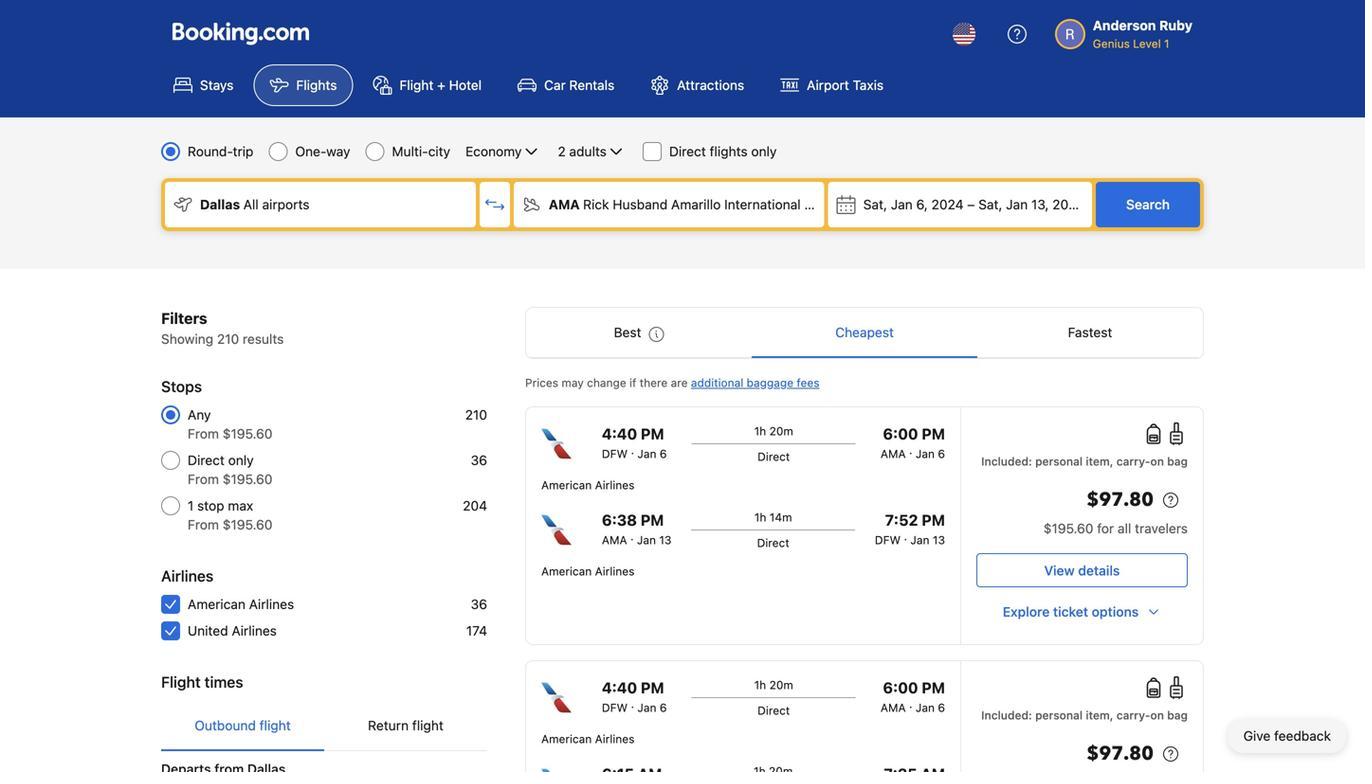 Task type: locate. For each thing, give the bounding box(es) containing it.
airport taxis
[[807, 77, 884, 93]]

pm
[[641, 425, 664, 443], [922, 425, 945, 443], [641, 512, 664, 530], [922, 512, 945, 530], [641, 679, 664, 697], [922, 679, 945, 697]]

+
[[437, 77, 445, 93]]

1 4:40 from the top
[[602, 425, 637, 443]]

united airlines
[[188, 623, 277, 639]]

1 horizontal spatial only
[[751, 144, 777, 159]]

1 vertical spatial airport
[[804, 197, 847, 212]]

american airlines
[[541, 479, 635, 492], [541, 565, 635, 578], [188, 597, 294, 612], [541, 733, 635, 746]]

1 vertical spatial tab list
[[161, 702, 487, 753]]

1 vertical spatial dfw
[[875, 534, 901, 547]]

from
[[188, 426, 219, 442], [188, 472, 219, 487], [188, 517, 219, 533]]

united
[[188, 623, 228, 639]]

2 personal from the top
[[1035, 709, 1083, 722]]

flight inside flight + hotel link
[[400, 77, 434, 93]]

direct
[[669, 144, 706, 159], [758, 450, 790, 464], [188, 453, 225, 468], [757, 537, 790, 550], [758, 704, 790, 718]]

fees
[[797, 376, 820, 390]]

2 vertical spatial dfw
[[602, 702, 628, 715]]

view details button
[[977, 554, 1188, 588]]

174
[[466, 623, 487, 639]]

search button
[[1096, 182, 1200, 228]]

husband
[[613, 197, 668, 212]]

13 inside 7:52 pm dfw . jan 13
[[933, 534, 945, 547]]

1 vertical spatial 4:40
[[602, 679, 637, 697]]

2 included: from the top
[[981, 709, 1032, 722]]

2 vertical spatial 1h
[[754, 679, 766, 692]]

view
[[1044, 563, 1075, 579]]

1 right level
[[1164, 37, 1170, 50]]

flight inside 'button'
[[260, 718, 291, 734]]

36
[[471, 453, 487, 468], [471, 597, 487, 612]]

0 horizontal spatial 1
[[188, 498, 194, 514]]

6,
[[916, 197, 928, 212]]

2024 left – at the top right
[[932, 197, 964, 212]]

1 36 from the top
[[471, 453, 487, 468]]

2 6:00 from the top
[[883, 679, 918, 697]]

1 vertical spatial 20m
[[769, 679, 793, 692]]

2 sat, from the left
[[979, 197, 1003, 212]]

bag
[[1167, 455, 1188, 468], [1167, 709, 1188, 722]]

item,
[[1086, 455, 1114, 468], [1086, 709, 1114, 722]]

$195.60 down max
[[223, 517, 273, 533]]

rick
[[583, 197, 609, 212]]

times
[[205, 674, 243, 692]]

0 vertical spatial carry-
[[1117, 455, 1151, 468]]

sat,
[[863, 197, 887, 212], [979, 197, 1003, 212]]

0 vertical spatial on
[[1151, 455, 1164, 468]]

1 2024 from the left
[[932, 197, 964, 212]]

2 bag from the top
[[1167, 709, 1188, 722]]

car rentals link
[[502, 64, 631, 106]]

1 vertical spatial from
[[188, 472, 219, 487]]

36 up 204
[[471, 453, 487, 468]]

0 vertical spatial item,
[[1086, 455, 1114, 468]]

36 up 174
[[471, 597, 487, 612]]

2 1h from the top
[[755, 511, 767, 524]]

dfw inside 7:52 pm dfw . jan 13
[[875, 534, 901, 547]]

may
[[562, 376, 584, 390]]

13,
[[1032, 197, 1049, 212]]

international
[[724, 197, 801, 212]]

tab list containing best
[[526, 308, 1203, 359]]

1 vertical spatial 36
[[471, 597, 487, 612]]

one-way
[[295, 144, 350, 159]]

2 on from the top
[[1151, 709, 1164, 722]]

0 vertical spatial 6:00 pm ama . jan 6
[[881, 425, 945, 461]]

1 vertical spatial 1h 20m
[[754, 679, 793, 692]]

1 vertical spatial 1
[[188, 498, 194, 514]]

3 from from the top
[[188, 517, 219, 533]]

if
[[630, 376, 637, 390]]

flight inside button
[[412, 718, 444, 734]]

return
[[368, 718, 409, 734]]

view details
[[1044, 563, 1120, 579]]

1
[[1164, 37, 1170, 50], [188, 498, 194, 514]]

1 vertical spatial $97.80
[[1087, 741, 1154, 768]]

1 item, from the top
[[1086, 455, 1114, 468]]

booking.com logo image
[[173, 22, 309, 45], [173, 22, 309, 45]]

ama inside 6:38 pm ama . jan 13
[[602, 534, 627, 547]]

$195.60 up max
[[223, 472, 273, 487]]

0 vertical spatial $97.80 region
[[977, 485, 1188, 520]]

included:
[[981, 455, 1032, 468], [981, 709, 1032, 722]]

search
[[1126, 197, 1170, 212]]

best image
[[649, 327, 664, 342]]

1 horizontal spatial 13
[[933, 534, 945, 547]]

1 flight from the left
[[260, 718, 291, 734]]

details
[[1078, 563, 1120, 579]]

2 20m from the top
[[769, 679, 793, 692]]

additional baggage fees link
[[691, 376, 820, 390]]

. inside 6:38 pm ama . jan 13
[[630, 530, 634, 543]]

1 vertical spatial 6:00 pm ama . jan 6
[[881, 679, 945, 715]]

included: personal item, carry-on bag
[[981, 455, 1188, 468], [981, 709, 1188, 722]]

outbound flight
[[195, 718, 291, 734]]

1 vertical spatial carry-
[[1117, 709, 1151, 722]]

0 vertical spatial 6:00
[[883, 425, 918, 443]]

2 $97.80 from the top
[[1087, 741, 1154, 768]]

1 bag from the top
[[1167, 455, 1188, 468]]

1 6:00 from the top
[[883, 425, 918, 443]]

2 vertical spatial from
[[188, 517, 219, 533]]

flight left +
[[400, 77, 434, 93]]

from up "stop"
[[188, 472, 219, 487]]

1 horizontal spatial 210
[[465, 407, 487, 423]]

0 vertical spatial tab list
[[526, 308, 1203, 359]]

airport
[[807, 77, 849, 93], [804, 197, 847, 212]]

0 vertical spatial bag
[[1167, 455, 1188, 468]]

0 horizontal spatial 13
[[659, 534, 672, 547]]

1 vertical spatial included: personal item, carry-on bag
[[981, 709, 1188, 722]]

flight right return
[[412, 718, 444, 734]]

1 vertical spatial personal
[[1035, 709, 1083, 722]]

0 vertical spatial 210
[[217, 331, 239, 347]]

flight + hotel link
[[357, 64, 498, 106]]

1 horizontal spatial flight
[[412, 718, 444, 734]]

anderson ruby genius level 1
[[1093, 18, 1193, 50]]

explore ticket options
[[1003, 604, 1139, 620]]

210 left the results
[[217, 331, 239, 347]]

–
[[967, 197, 975, 212]]

2024
[[932, 197, 964, 212], [1053, 197, 1085, 212]]

pm inside 7:52 pm dfw . jan 13
[[922, 512, 945, 530]]

$97.80
[[1087, 487, 1154, 513], [1087, 741, 1154, 768]]

13 for 7:52 pm
[[933, 534, 945, 547]]

2024 right "13,"
[[1053, 197, 1085, 212]]

0 vertical spatial 1h 20m
[[754, 425, 793, 438]]

1 13 from the left
[[659, 534, 672, 547]]

0 horizontal spatial flight
[[260, 718, 291, 734]]

1 1h from the top
[[754, 425, 766, 438]]

only down 'any from $195.60'
[[228, 453, 254, 468]]

flight for flight times
[[161, 674, 201, 692]]

0 vertical spatial $97.80
[[1087, 487, 1154, 513]]

flight right the outbound
[[260, 718, 291, 734]]

0 horizontal spatial tab list
[[161, 702, 487, 753]]

2 adults
[[558, 144, 607, 159]]

0 vertical spatial 36
[[471, 453, 487, 468]]

2 4:40 pm dfw . jan 6 from the top
[[602, 679, 667, 715]]

1 horizontal spatial sat,
[[979, 197, 1003, 212]]

max
[[228, 498, 253, 514]]

$195.60
[[223, 426, 273, 442], [223, 472, 273, 487], [223, 517, 273, 533], [1044, 521, 1094, 537]]

0 horizontal spatial flight
[[161, 674, 201, 692]]

2 from from the top
[[188, 472, 219, 487]]

2 6:00 pm ama . jan 6 from the top
[[881, 679, 945, 715]]

1 vertical spatial flight
[[161, 674, 201, 692]]

0 vertical spatial included:
[[981, 455, 1032, 468]]

0 horizontal spatial 210
[[217, 331, 239, 347]]

1 $97.80 from the top
[[1087, 487, 1154, 513]]

204
[[463, 498, 487, 514]]

airport right international
[[804, 197, 847, 212]]

1 vertical spatial $97.80 region
[[977, 740, 1188, 773]]

1 horizontal spatial flight
[[400, 77, 434, 93]]

genius
[[1093, 37, 1130, 50]]

2 included: personal item, carry-on bag from the top
[[981, 709, 1188, 722]]

1 vertical spatial 1h
[[755, 511, 767, 524]]

all
[[243, 197, 259, 212]]

210 up 204
[[465, 407, 487, 423]]

on
[[1151, 455, 1164, 468], [1151, 709, 1164, 722]]

from down "stop"
[[188, 517, 219, 533]]

1 from from the top
[[188, 426, 219, 442]]

6:38 pm ama . jan 13
[[602, 512, 672, 547]]

3 1h from the top
[[754, 679, 766, 692]]

1 vertical spatial only
[[228, 453, 254, 468]]

0 vertical spatial airport
[[807, 77, 849, 93]]

any from $195.60
[[188, 407, 273, 442]]

2 carry- from the top
[[1117, 709, 1151, 722]]

13 inside 6:38 pm ama . jan 13
[[659, 534, 672, 547]]

1 $97.80 region from the top
[[977, 485, 1188, 520]]

2
[[558, 144, 566, 159]]

only inside 'direct only from $195.60'
[[228, 453, 254, 468]]

any
[[188, 407, 211, 423]]

give feedback button
[[1228, 720, 1346, 754]]

multi-
[[392, 144, 428, 159]]

. inside 7:52 pm dfw . jan 13
[[904, 530, 907, 543]]

0 vertical spatial included: personal item, carry-on bag
[[981, 455, 1188, 468]]

4:40 pm dfw . jan 6
[[602, 425, 667, 461], [602, 679, 667, 715]]

2 flight from the left
[[412, 718, 444, 734]]

from inside 1 stop max from $195.60
[[188, 517, 219, 533]]

options
[[1092, 604, 1139, 620]]

1 vertical spatial 6:00
[[883, 679, 918, 697]]

flight times
[[161, 674, 243, 692]]

1 vertical spatial 210
[[465, 407, 487, 423]]

0 horizontal spatial 2024
[[932, 197, 964, 212]]

0 horizontal spatial sat,
[[863, 197, 887, 212]]

flight
[[260, 718, 291, 734], [412, 718, 444, 734]]

sat, right – at the top right
[[979, 197, 1003, 212]]

dallas
[[200, 197, 240, 212]]

$97.80 for first $97.80 region
[[1087, 487, 1154, 513]]

0 vertical spatial flight
[[400, 77, 434, 93]]

1 vertical spatial 4:40 pm dfw . jan 6
[[602, 679, 667, 715]]

0 vertical spatial 4:40 pm dfw . jan 6
[[602, 425, 667, 461]]

2 13 from the left
[[933, 534, 945, 547]]

from down any at the bottom left of page
[[188, 426, 219, 442]]

20m
[[769, 425, 793, 438], [769, 679, 793, 692]]

0 vertical spatial personal
[[1035, 455, 1083, 468]]

$195.60 left for
[[1044, 521, 1094, 537]]

there
[[640, 376, 668, 390]]

1 vertical spatial item,
[[1086, 709, 1114, 722]]

only right flights on the top of the page
[[751, 144, 777, 159]]

0 vertical spatial 4:40
[[602, 425, 637, 443]]

0 vertical spatial 1h
[[754, 425, 766, 438]]

$97.80 region
[[977, 485, 1188, 520], [977, 740, 1188, 773]]

flights link
[[254, 64, 353, 106]]

flight left the times
[[161, 674, 201, 692]]

best button
[[526, 308, 752, 357]]

2 1h 20m from the top
[[754, 679, 793, 692]]

1 left "stop"
[[188, 498, 194, 514]]

1 vertical spatial included:
[[981, 709, 1032, 722]]

0 vertical spatial from
[[188, 426, 219, 442]]

airport left taxis
[[807, 77, 849, 93]]

0 vertical spatial 20m
[[769, 425, 793, 438]]

$97.80 for first $97.80 region from the bottom
[[1087, 741, 1154, 768]]

stops
[[161, 378, 202, 396]]

6:00 pm ama . jan 6
[[881, 425, 945, 461], [881, 679, 945, 715]]

1 vertical spatial on
[[1151, 709, 1164, 722]]

4:40
[[602, 425, 637, 443], [602, 679, 637, 697]]

from inside 'any from $195.60'
[[188, 426, 219, 442]]

1 vertical spatial bag
[[1167, 709, 1188, 722]]

.
[[631, 444, 634, 457], [909, 444, 913, 457], [630, 530, 634, 543], [904, 530, 907, 543], [631, 698, 634, 711], [909, 698, 913, 711]]

jan inside 6:38 pm ama . jan 13
[[637, 534, 656, 547]]

only
[[751, 144, 777, 159], [228, 453, 254, 468]]

0 horizontal spatial only
[[228, 453, 254, 468]]

$195.60 up 'direct only from $195.60'
[[223, 426, 273, 442]]

fastest
[[1068, 325, 1113, 340]]

attractions link
[[635, 64, 761, 106]]

1 horizontal spatial tab list
[[526, 308, 1203, 359]]

sat, left 6,
[[863, 197, 887, 212]]

0 vertical spatial 1
[[1164, 37, 1170, 50]]

tab list
[[526, 308, 1203, 359], [161, 702, 487, 753]]

1 horizontal spatial 1
[[1164, 37, 1170, 50]]

1 horizontal spatial 2024
[[1053, 197, 1085, 212]]



Task type: vqa. For each thing, say whether or not it's contained in the screenshot.


Task type: describe. For each thing, give the bounding box(es) containing it.
1 carry- from the top
[[1117, 455, 1151, 468]]

airports
[[262, 197, 310, 212]]

best image
[[649, 327, 664, 342]]

for
[[1097, 521, 1114, 537]]

2 2024 from the left
[[1053, 197, 1085, 212]]

tab list containing outbound flight
[[161, 702, 487, 753]]

stop
[[197, 498, 224, 514]]

fastest button
[[978, 308, 1203, 357]]

adults
[[569, 144, 607, 159]]

1 on from the top
[[1151, 455, 1164, 468]]

1 inside the anderson ruby genius level 1
[[1164, 37, 1170, 50]]

1 stop max from $195.60
[[188, 498, 273, 533]]

0 vertical spatial only
[[751, 144, 777, 159]]

1 sat, from the left
[[863, 197, 887, 212]]

2 adults button
[[556, 140, 628, 163]]

prices
[[525, 376, 558, 390]]

prices may change if there are additional baggage fees
[[525, 376, 820, 390]]

sat, jan 6, 2024 – sat, jan 13, 2024 button
[[828, 182, 1092, 228]]

1h 14m
[[755, 511, 792, 524]]

sat, jan 6, 2024 – sat, jan 13, 2024
[[863, 197, 1085, 212]]

give feedback
[[1244, 729, 1331, 744]]

feedback
[[1274, 729, 1331, 744]]

2 4:40 from the top
[[602, 679, 637, 697]]

give
[[1244, 729, 1271, 744]]

rentals
[[569, 77, 615, 93]]

direct only from $195.60
[[188, 453, 273, 487]]

outbound flight button
[[161, 702, 324, 751]]

1 1h 20m from the top
[[754, 425, 793, 438]]

stays
[[200, 77, 234, 93]]

flights
[[296, 77, 337, 93]]

taxis
[[853, 77, 884, 93]]

filters showing 210 results
[[161, 310, 284, 347]]

1 4:40 pm dfw . jan 6 from the top
[[602, 425, 667, 461]]

hotel
[[449, 77, 482, 93]]

flight + hotel
[[400, 77, 482, 93]]

1 included: personal item, carry-on bag from the top
[[981, 455, 1188, 468]]

$195.60 for all travelers
[[1044, 521, 1188, 537]]

ama rick husband amarillo international airport
[[549, 197, 847, 212]]

one-
[[295, 144, 326, 159]]

direct inside 'direct only from $195.60'
[[188, 453, 225, 468]]

pm inside 6:38 pm ama . jan 13
[[641, 512, 664, 530]]

7:52
[[885, 512, 918, 530]]

change
[[587, 376, 626, 390]]

dallas all airports
[[200, 197, 310, 212]]

2 $97.80 region from the top
[[977, 740, 1188, 773]]

6:38
[[602, 512, 637, 530]]

13 for 6:38 pm
[[659, 534, 672, 547]]

airport taxis link
[[764, 64, 900, 106]]

$195.60 inside 'any from $195.60'
[[223, 426, 273, 442]]

jan inside 7:52 pm dfw . jan 13
[[911, 534, 930, 547]]

direct flights only
[[669, 144, 777, 159]]

baggage
[[747, 376, 794, 390]]

way
[[326, 144, 350, 159]]

210 inside filters showing 210 results
[[217, 331, 239, 347]]

return flight button
[[324, 702, 487, 751]]

ruby
[[1159, 18, 1193, 33]]

return flight
[[368, 718, 444, 734]]

2 36 from the top
[[471, 597, 487, 612]]

explore ticket options button
[[977, 595, 1188, 630]]

2 item, from the top
[[1086, 709, 1114, 722]]

1 inside 1 stop max from $195.60
[[188, 498, 194, 514]]

flights
[[710, 144, 748, 159]]

stays link
[[157, 64, 250, 106]]

travelers
[[1135, 521, 1188, 537]]

round-
[[188, 144, 233, 159]]

round-trip
[[188, 144, 254, 159]]

flight for outbound flight
[[260, 718, 291, 734]]

car
[[544, 77, 566, 93]]

$195.60 inside 1 stop max from $195.60
[[223, 517, 273, 533]]

flight for return flight
[[412, 718, 444, 734]]

are
[[671, 376, 688, 390]]

explore
[[1003, 604, 1050, 620]]

results
[[243, 331, 284, 347]]

filters
[[161, 310, 207, 328]]

additional
[[691, 376, 744, 390]]

showing
[[161, 331, 213, 347]]

cheapest button
[[752, 308, 978, 357]]

outbound
[[195, 718, 256, 734]]

anderson
[[1093, 18, 1156, 33]]

amarillo
[[671, 197, 721, 212]]

cheapest
[[835, 325, 894, 340]]

economy
[[466, 144, 522, 159]]

from inside 'direct only from $195.60'
[[188, 472, 219, 487]]

flight for flight + hotel
[[400, 77, 434, 93]]

1 6:00 pm ama . jan 6 from the top
[[881, 425, 945, 461]]

7:52 pm dfw . jan 13
[[875, 512, 945, 547]]

1 20m from the top
[[769, 425, 793, 438]]

14m
[[770, 511, 792, 524]]

0 vertical spatial dfw
[[602, 448, 628, 461]]

1 personal from the top
[[1035, 455, 1083, 468]]

attractions
[[677, 77, 744, 93]]

1 included: from the top
[[981, 455, 1032, 468]]

$195.60 inside 'direct only from $195.60'
[[223, 472, 273, 487]]

ticket
[[1053, 604, 1089, 620]]

city
[[428, 144, 450, 159]]



